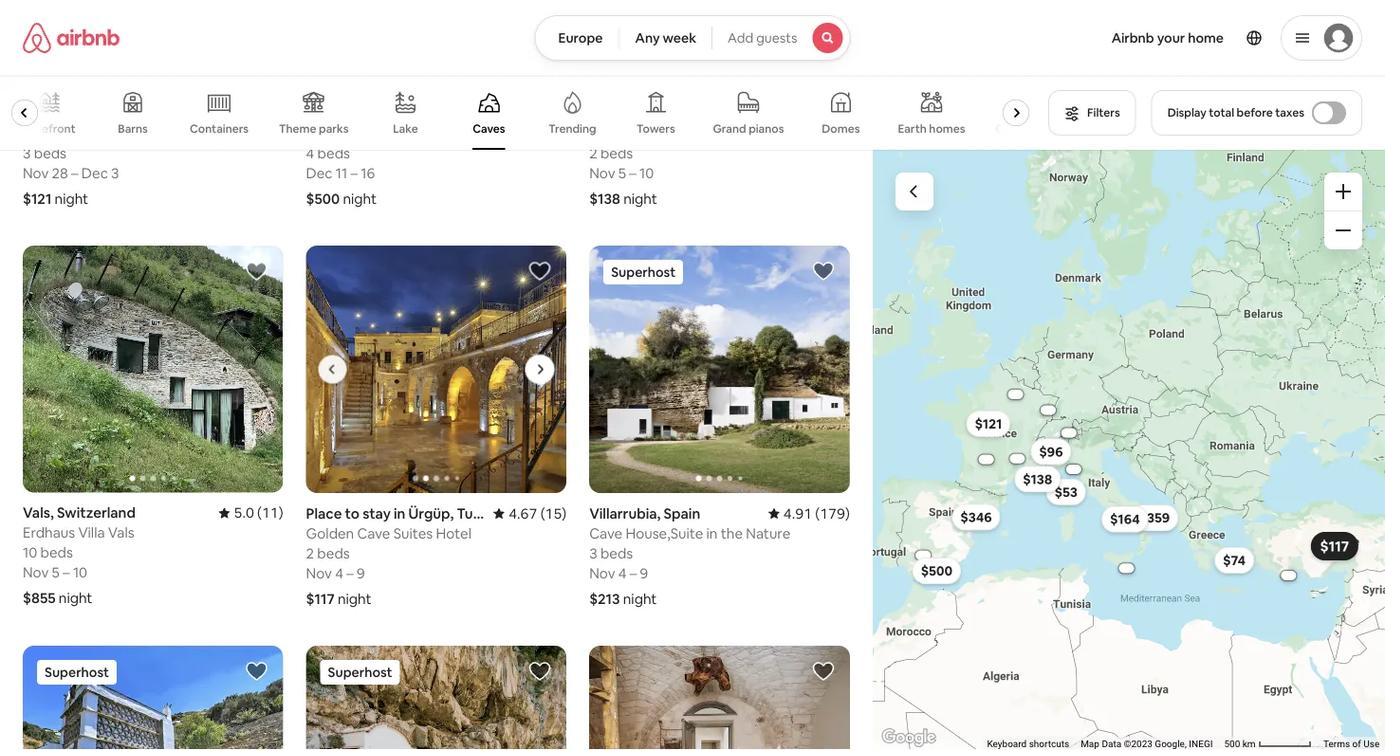 Task type: describe. For each thing, give the bounding box(es) containing it.
$164 button
[[1102, 507, 1149, 533]]

– inside '3 beds nov 28 – dec 3 $121 night'
[[71, 164, 78, 182]]

golden
[[306, 524, 354, 543]]

night inside golden cave suites hotel 2 beds nov 4 – 9 $117 night
[[338, 590, 372, 608]]

cliff
[[770, 124, 794, 142]]

the for nature
[[721, 524, 743, 543]]

villarrubia, spain cave house,suite in the nature 3 beds nov 4 – 9 $213 night
[[590, 504, 791, 608]]

acantilado
[[342, 124, 412, 142]]

guests
[[757, 29, 798, 47]]

– inside golden cave suites hotel 2 beds nov 4 – 9 $117 night
[[347, 564, 354, 583]]

map data ©2023 google, inegi
[[1081, 739, 1213, 751]]

night inside salobreña, spain casa acantilado 4 beds dec 11 – 16 $500 night
[[343, 189, 377, 208]]

villarrubia,
[[590, 504, 661, 523]]

(11)
[[257, 504, 283, 523]]

inegi
[[1190, 739, 1213, 751]]

profile element
[[874, 0, 1363, 76]]

homes
[[930, 122, 966, 136]]

$53 button
[[1047, 479, 1087, 506]]

noyers-
[[23, 104, 75, 122]]

500 km
[[1225, 739, 1259, 751]]

2 inside cotignac, france troglodyte house in the tuf cliff 2 beds nov 5 – 10 $138 night
[[590, 144, 598, 162]]

filters button
[[1049, 90, 1137, 136]]

5 inside vals, switzerland erdhaus villa vals 10 beds nov 5 – 10 $855 night
[[52, 564, 60, 583]]

add guests
[[728, 29, 798, 47]]

house,suite
[[626, 524, 704, 543]]

night inside cotignac, france troglodyte house in the tuf cliff 2 beds nov 5 – 10 $138 night
[[624, 189, 658, 208]]

week
[[663, 29, 697, 47]]

use
[[1364, 739, 1380, 751]]

airbnb your home link
[[1101, 18, 1236, 58]]

home
[[1189, 29, 1225, 47]]

add
[[728, 29, 754, 47]]

5 inside cotignac, france troglodyte house in the tuf cliff 2 beds nov 5 – 10 $138 night
[[619, 164, 627, 182]]

(179)
[[816, 504, 850, 523]]

$346 button
[[952, 504, 1001, 531]]

4.8 (337)
[[792, 104, 850, 122]]

4.8
[[792, 104, 813, 122]]

$164
[[1111, 511, 1141, 528]]

add to wishlist: ravello, italy image
[[529, 660, 552, 683]]

3 inside "villarrubia, spain cave house,suite in the nature 3 beds nov 4 – 9 $213 night"
[[590, 544, 598, 563]]

terms
[[1324, 739, 1351, 751]]

cotignac, france troglodyte house in the tuf cliff 2 beds nov 5 – 10 $138 night
[[590, 104, 794, 208]]

add to wishlist: triantaros, greece image
[[245, 660, 268, 683]]

4.81
[[217, 104, 246, 122]]

night inside vals, switzerland erdhaus villa vals 10 beds nov 5 – 10 $855 night
[[59, 590, 92, 608]]

4.92 out of 5 average rating,  50 reviews image
[[494, 104, 567, 122]]

add to wishlist: place to stay in ürgüp, turkey image
[[529, 260, 552, 283]]

(50)
[[541, 104, 567, 122]]

nov inside cotignac, france troglodyte house in the tuf cliff 2 beds nov 5 – 10 $138 night
[[590, 164, 616, 182]]

noyers-sur-cher, france
[[23, 104, 184, 122]]

©2023
[[1124, 739, 1153, 751]]

caves
[[473, 122, 506, 136]]

28
[[52, 164, 68, 182]]

any
[[636, 29, 660, 47]]

taxes
[[1276, 105, 1305, 120]]

parks
[[319, 122, 349, 136]]

theme parks
[[279, 122, 349, 136]]

$117 button
[[1312, 533, 1359, 561]]

2 inside golden cave suites hotel 2 beds nov 4 – 9 $117 night
[[306, 544, 314, 563]]

group containing off-the-grid
[[0, 76, 1062, 150]]

suites
[[394, 524, 433, 543]]

11
[[336, 164, 348, 182]]

zoom out image
[[1337, 223, 1352, 238]]

$53
[[1055, 484, 1078, 501]]

$74 button
[[1215, 548, 1255, 574]]

4.67
[[509, 504, 538, 523]]

9 inside golden cave suites hotel 2 beds nov 4 – 9 $117 night
[[357, 564, 365, 583]]

10 inside cotignac, france troglodyte house in the tuf cliff 2 beds nov 5 – 10 $138 night
[[640, 164, 654, 182]]

$500 button
[[913, 558, 962, 585]]

$855
[[23, 590, 56, 608]]

salobreña,
[[306, 104, 377, 122]]

add to wishlist: vals, switzerland image
[[245, 260, 268, 283]]

1 france from the left
[[139, 104, 184, 122]]

display total before taxes
[[1168, 105, 1305, 120]]

add to wishlist: villarrubia, spain image
[[812, 260, 835, 283]]

lake
[[393, 122, 418, 136]]

any week
[[636, 29, 697, 47]]

$117 inside $117 'button'
[[1321, 538, 1350, 556]]

keyboard
[[987, 739, 1027, 751]]

add to wishlist: cisternino, italy image
[[812, 660, 835, 683]]

beds inside "villarrubia, spain cave house,suite in the nature 3 beds nov 4 – 9 $213 night"
[[601, 544, 633, 563]]

beds inside salobreña, spain casa acantilado 4 beds dec 11 – 16 $500 night
[[318, 144, 350, 162]]

vals,
[[23, 504, 54, 523]]

500 km button
[[1219, 738, 1318, 751]]

4.92 (50)
[[509, 104, 567, 122]]

(15)
[[541, 504, 567, 523]]

500
[[1225, 739, 1241, 751]]

$96
[[1040, 444, 1064, 461]]

4.67 out of 5 average rating,  15 reviews image
[[494, 504, 567, 523]]

vals
[[108, 524, 134, 543]]

airbnb your home
[[1112, 29, 1225, 47]]

troglodyte
[[590, 124, 662, 142]]

trending
[[549, 122, 597, 136]]



Task type: locate. For each thing, give the bounding box(es) containing it.
$138 down $96 button
[[1024, 471, 1053, 488]]

golden cave suites hotel 2 beds nov 4 – 9 $117 night
[[306, 524, 472, 608]]

4 up $213
[[619, 564, 627, 583]]

spain inside salobreña, spain casa acantilado 4 beds dec 11 – 16 $500 night
[[380, 104, 417, 122]]

2 vertical spatial 10
[[73, 564, 87, 583]]

1 vertical spatial in
[[707, 524, 718, 543]]

pianos
[[749, 122, 785, 136]]

your
[[1158, 29, 1186, 47]]

1 horizontal spatial $121
[[975, 416, 1003, 433]]

grand
[[713, 122, 747, 136]]

4.91
[[784, 504, 813, 523]]

0 horizontal spatial 3
[[23, 144, 31, 162]]

add guests button
[[712, 15, 851, 61]]

barns
[[118, 122, 148, 136]]

france up house
[[658, 104, 703, 122]]

1 horizontal spatial 4
[[335, 564, 344, 583]]

in right house
[[708, 124, 719, 142]]

dec left 11
[[306, 164, 333, 182]]

2 horizontal spatial 3
[[590, 544, 598, 563]]

zoom in image
[[1337, 184, 1352, 199]]

1 horizontal spatial 5
[[619, 164, 627, 182]]

earth homes
[[898, 122, 966, 136]]

house
[[665, 124, 705, 142]]

– inside cotignac, france troglodyte house in the tuf cliff 2 beds nov 5 – 10 $138 night
[[630, 164, 637, 182]]

2 dec from the left
[[306, 164, 333, 182]]

switzerland
[[57, 504, 136, 523]]

0 horizontal spatial 5
[[52, 564, 60, 583]]

1 cave from the left
[[357, 524, 391, 543]]

1 9 from the left
[[357, 564, 365, 583]]

1 vertical spatial $121
[[975, 416, 1003, 433]]

0 vertical spatial $500
[[306, 189, 340, 208]]

$121 inside $121 button
[[975, 416, 1003, 433]]

– down erdhaus
[[63, 564, 70, 583]]

0 vertical spatial in
[[708, 124, 719, 142]]

1 vertical spatial 10
[[23, 544, 37, 563]]

grid
[[1040, 121, 1062, 136]]

4.81 (333)
[[217, 104, 283, 122]]

nov inside "villarrubia, spain cave house,suite in the nature 3 beds nov 4 – 9 $213 night"
[[590, 564, 616, 583]]

3 down the barns
[[111, 164, 119, 182]]

$359
[[1140, 510, 1171, 527]]

the inside "villarrubia, spain cave house,suite in the nature 3 beds nov 4 – 9 $213 night"
[[721, 524, 743, 543]]

10 down towers
[[640, 164, 654, 182]]

of
[[1353, 739, 1362, 751]]

theme
[[279, 122, 317, 136]]

night right $213
[[623, 590, 657, 608]]

2 down golden
[[306, 544, 314, 563]]

1 horizontal spatial dec
[[306, 164, 333, 182]]

3 beds nov 28 – dec 3 $121 night
[[23, 144, 119, 208]]

$138
[[590, 189, 621, 208], [1024, 471, 1053, 488]]

none search field containing europe
[[535, 15, 851, 61]]

beds down "villarrubia,"
[[601, 544, 633, 563]]

0 vertical spatial the
[[722, 124, 744, 142]]

– right 28
[[71, 164, 78, 182]]

$164 $359
[[1111, 510, 1171, 528]]

0 horizontal spatial france
[[139, 104, 184, 122]]

– down house,suite
[[630, 564, 637, 583]]

spain up acantilado
[[380, 104, 417, 122]]

2 vertical spatial 3
[[590, 544, 598, 563]]

beds inside vals, switzerland erdhaus villa vals 10 beds nov 5 – 10 $855 night
[[40, 544, 73, 563]]

total
[[1210, 105, 1235, 120]]

before
[[1237, 105, 1274, 120]]

in for house
[[708, 124, 719, 142]]

–
[[71, 164, 78, 182], [351, 164, 358, 182], [630, 164, 637, 182], [63, 564, 70, 583], [347, 564, 354, 583], [630, 564, 637, 583]]

nov down troglodyte
[[590, 164, 616, 182]]

vals, switzerland erdhaus villa vals 10 beds nov 5 – 10 $855 night
[[23, 504, 136, 608]]

spain inside "villarrubia, spain cave house,suite in the nature 3 beds nov 4 – 9 $213 night"
[[664, 504, 701, 523]]

casa
[[306, 124, 339, 142]]

google map
showing 22 stays. region
[[873, 150, 1386, 751]]

beds inside golden cave suites hotel 2 beds nov 4 – 9 $117 night
[[317, 544, 350, 563]]

1 vertical spatial 2
[[306, 544, 314, 563]]

terms of use
[[1324, 739, 1380, 751]]

nov up $855
[[23, 564, 49, 583]]

villa
[[78, 524, 105, 543]]

$117 inside golden cave suites hotel 2 beds nov 4 – 9 $117 night
[[306, 590, 335, 608]]

$138 inside cotignac, france troglodyte house in the tuf cliff 2 beds nov 5 – 10 $138 night
[[590, 189, 621, 208]]

in inside cotignac, france troglodyte house in the tuf cliff 2 beds nov 5 – 10 $138 night
[[708, 124, 719, 142]]

keyboard shortcuts
[[987, 739, 1070, 751]]

night down golden
[[338, 590, 372, 608]]

0 horizontal spatial $500
[[306, 189, 340, 208]]

0 horizontal spatial 9
[[357, 564, 365, 583]]

– inside vals, switzerland erdhaus villa vals 10 beds nov 5 – 10 $855 night
[[63, 564, 70, 583]]

night down 16
[[343, 189, 377, 208]]

5.0 (11)
[[234, 504, 283, 523]]

1 horizontal spatial cave
[[590, 524, 623, 543]]

0 vertical spatial $121
[[23, 189, 52, 208]]

in inside "villarrubia, spain cave house,suite in the nature 3 beds nov 4 – 9 $213 night"
[[707, 524, 718, 543]]

1 horizontal spatial spain
[[664, 504, 701, 523]]

google image
[[878, 726, 941, 751]]

0 horizontal spatial 10
[[23, 544, 37, 563]]

the for tuf
[[722, 124, 744, 142]]

– inside "villarrubia, spain cave house,suite in the nature 3 beds nov 4 – 9 $213 night"
[[630, 564, 637, 583]]

1 vertical spatial 3
[[111, 164, 119, 182]]

1 horizontal spatial $138
[[1024, 471, 1053, 488]]

in for house,suite
[[707, 524, 718, 543]]

$138 down troglodyte
[[590, 189, 621, 208]]

$117
[[1321, 538, 1350, 556], [306, 590, 335, 608]]

$121 inside '3 beds nov 28 – dec 3 $121 night'
[[23, 189, 52, 208]]

2
[[590, 144, 598, 162], [306, 544, 314, 563]]

1 horizontal spatial $500
[[921, 563, 953, 580]]

google,
[[1155, 739, 1187, 751]]

$96 button
[[1031, 439, 1072, 466]]

$138 inside button
[[1024, 471, 1053, 488]]

4 inside golden cave suites hotel 2 beds nov 4 – 9 $117 night
[[335, 564, 344, 583]]

$121 button
[[967, 411, 1011, 438]]

$346
[[961, 509, 992, 526]]

night down troglodyte
[[624, 189, 658, 208]]

0 vertical spatial 10
[[640, 164, 654, 182]]

salobreña, spain casa acantilado 4 beds dec 11 – 16 $500 night
[[306, 104, 417, 208]]

2 9 from the left
[[640, 564, 649, 583]]

3 down 'lakefront'
[[23, 144, 31, 162]]

5
[[619, 164, 627, 182], [52, 564, 60, 583]]

0 horizontal spatial spain
[[380, 104, 417, 122]]

5 down troglodyte
[[619, 164, 627, 182]]

keyboard shortcuts button
[[987, 738, 1070, 751]]

terms of use link
[[1324, 739, 1380, 751]]

2 down trending
[[590, 144, 598, 162]]

km
[[1243, 739, 1256, 751]]

$500 inside salobreña, spain casa acantilado 4 beds dec 11 – 16 $500 night
[[306, 189, 340, 208]]

the-
[[1018, 121, 1040, 136]]

beds down erdhaus
[[40, 544, 73, 563]]

earth
[[898, 122, 927, 136]]

0 horizontal spatial $121
[[23, 189, 52, 208]]

0 vertical spatial 2
[[590, 144, 598, 162]]

16
[[361, 164, 375, 182]]

hotel
[[436, 524, 472, 543]]

france
[[139, 104, 184, 122], [658, 104, 703, 122]]

cave left suites at the bottom left of page
[[357, 524, 391, 543]]

10 down erdhaus
[[23, 544, 37, 563]]

– right 11
[[351, 164, 358, 182]]

0 vertical spatial 5
[[619, 164, 627, 182]]

night down 28
[[55, 189, 88, 208]]

beds up 11
[[318, 144, 350, 162]]

None search field
[[535, 15, 851, 61]]

0 horizontal spatial 4
[[306, 144, 314, 162]]

0 vertical spatial $117
[[1321, 538, 1350, 556]]

in
[[708, 124, 719, 142], [707, 524, 718, 543]]

night inside '3 beds nov 28 – dec 3 $121 night'
[[55, 189, 88, 208]]

0 horizontal spatial $138
[[590, 189, 621, 208]]

cave down "villarrubia,"
[[590, 524, 623, 543]]

1 vertical spatial $117
[[306, 590, 335, 608]]

4
[[306, 144, 314, 162], [335, 564, 344, 583], [619, 564, 627, 583]]

nov left 28
[[23, 164, 49, 182]]

0 horizontal spatial $117
[[306, 590, 335, 608]]

shortcuts
[[1029, 739, 1070, 751]]

france inside cotignac, france troglodyte house in the tuf cliff 2 beds nov 5 – 10 $138 night
[[658, 104, 703, 122]]

(337)
[[816, 104, 850, 122]]

europe button
[[535, 15, 620, 61]]

0 vertical spatial $138
[[590, 189, 621, 208]]

dec inside salobreña, spain casa acantilado 4 beds dec 11 – 16 $500 night
[[306, 164, 333, 182]]

$138 button
[[1015, 466, 1061, 493]]

sur-
[[75, 104, 101, 122]]

nov up $213
[[590, 564, 616, 583]]

any week button
[[620, 15, 713, 61]]

beds inside cotignac, france troglodyte house in the tuf cliff 2 beds nov 5 – 10 $138 night
[[601, 144, 633, 162]]

10 down villa
[[73, 564, 87, 583]]

cave inside "villarrubia, spain cave house,suite in the nature 3 beds nov 4 – 9 $213 night"
[[590, 524, 623, 543]]

1 horizontal spatial 2
[[590, 144, 598, 162]]

1 horizontal spatial 3
[[111, 164, 119, 182]]

the inside cotignac, france troglodyte house in the tuf cliff 2 beds nov 5 – 10 $138 night
[[722, 124, 744, 142]]

group
[[0, 76, 1062, 150], [23, 246, 283, 493], [46, 246, 567, 493], [590, 246, 850, 493], [23, 646, 283, 751], [306, 646, 567, 751], [590, 646, 850, 751]]

europe
[[559, 29, 603, 47]]

4 inside salobreña, spain casa acantilado 4 beds dec 11 – 16 $500 night
[[306, 144, 314, 162]]

2 cave from the left
[[590, 524, 623, 543]]

1 horizontal spatial 9
[[640, 564, 649, 583]]

1 horizontal spatial 10
[[73, 564, 87, 583]]

france right cher,
[[139, 104, 184, 122]]

dec right 28
[[82, 164, 108, 182]]

containers
[[190, 122, 249, 136]]

off-
[[996, 121, 1018, 136]]

the left tuf
[[722, 124, 744, 142]]

spain for salobreña, spain
[[380, 104, 417, 122]]

– down troglodyte
[[630, 164, 637, 182]]

9 inside "villarrubia, spain cave house,suite in the nature 3 beds nov 4 – 9 $213 night"
[[640, 564, 649, 583]]

nov inside '3 beds nov 28 – dec 3 $121 night'
[[23, 164, 49, 182]]

1 vertical spatial the
[[721, 524, 743, 543]]

0 vertical spatial 3
[[23, 144, 31, 162]]

3 up $213
[[590, 544, 598, 563]]

1 dec from the left
[[82, 164, 108, 182]]

4.91 out of 5 average rating,  179 reviews image
[[769, 504, 850, 523]]

cave inside golden cave suites hotel 2 beds nov 4 – 9 $117 night
[[357, 524, 391, 543]]

beds up 28
[[34, 144, 67, 162]]

0 horizontal spatial cave
[[357, 524, 391, 543]]

4.92
[[509, 104, 538, 122]]

dec
[[82, 164, 108, 182], [306, 164, 333, 182]]

nov
[[23, 164, 49, 182], [590, 164, 616, 182], [23, 564, 49, 583], [306, 564, 332, 583], [590, 564, 616, 583]]

$500 down $346 "button"
[[921, 563, 953, 580]]

2 france from the left
[[658, 104, 703, 122]]

in right house,suite
[[707, 524, 718, 543]]

off-the-grid
[[996, 121, 1062, 136]]

2 horizontal spatial 4
[[619, 564, 627, 583]]

dec inside '3 beds nov 28 – dec 3 $121 night'
[[82, 164, 108, 182]]

nov inside golden cave suites hotel 2 beds nov 4 – 9 $117 night
[[306, 564, 332, 583]]

– inside salobreña, spain casa acantilado 4 beds dec 11 – 16 $500 night
[[351, 164, 358, 182]]

beds down golden
[[317, 544, 350, 563]]

4.81 out of 5 average rating,  333 reviews image
[[202, 104, 283, 122]]

0 horizontal spatial 2
[[306, 544, 314, 563]]

0 horizontal spatial dec
[[82, 164, 108, 182]]

1 horizontal spatial $117
[[1321, 538, 1350, 556]]

4.8 out of 5 average rating,  337 reviews image
[[777, 104, 850, 122]]

$500 inside button
[[921, 563, 953, 580]]

cher,
[[101, 104, 136, 122]]

4.91 (179)
[[784, 504, 850, 523]]

$359 button
[[1131, 505, 1179, 532]]

1 vertical spatial spain
[[664, 504, 701, 523]]

5.0
[[234, 504, 254, 523]]

– down golden
[[347, 564, 354, 583]]

filters
[[1088, 105, 1121, 120]]

9
[[357, 564, 365, 583], [640, 564, 649, 583]]

1 vertical spatial $138
[[1024, 471, 1053, 488]]

4 down casa
[[306, 144, 314, 162]]

4 down golden
[[335, 564, 344, 583]]

1 horizontal spatial france
[[658, 104, 703, 122]]

the
[[722, 124, 744, 142], [721, 524, 743, 543]]

(333)
[[249, 104, 283, 122]]

nov down golden
[[306, 564, 332, 583]]

beds inside '3 beds nov 28 – dec 3 $121 night'
[[34, 144, 67, 162]]

$96 $53
[[1040, 444, 1078, 501]]

0 vertical spatial spain
[[380, 104, 417, 122]]

night right $855
[[59, 590, 92, 608]]

data
[[1102, 739, 1122, 751]]

1 vertical spatial 5
[[52, 564, 60, 583]]

tuf
[[748, 124, 767, 142]]

the left nature
[[721, 524, 743, 543]]

4 inside "villarrubia, spain cave house,suite in the nature 3 beds nov 4 – 9 $213 night"
[[619, 564, 627, 583]]

spain up house,suite
[[664, 504, 701, 523]]

1 vertical spatial $500
[[921, 563, 953, 580]]

5.0 out of 5 average rating,  11 reviews image
[[219, 504, 283, 523]]

beds down troglodyte
[[601, 144, 633, 162]]

night inside "villarrubia, spain cave house,suite in the nature 3 beds nov 4 – 9 $213 night"
[[623, 590, 657, 608]]

spain for villarrubia, spain
[[664, 504, 701, 523]]

nov inside vals, switzerland erdhaus villa vals 10 beds nov 5 – 10 $855 night
[[23, 564, 49, 583]]

towers
[[637, 122, 676, 136]]

$500 down 11
[[306, 189, 340, 208]]

erdhaus
[[23, 524, 75, 543]]

5 up $855
[[52, 564, 60, 583]]

2 horizontal spatial 10
[[640, 164, 654, 182]]



Task type: vqa. For each thing, say whether or not it's contained in the screenshot.
the left GREAT
no



